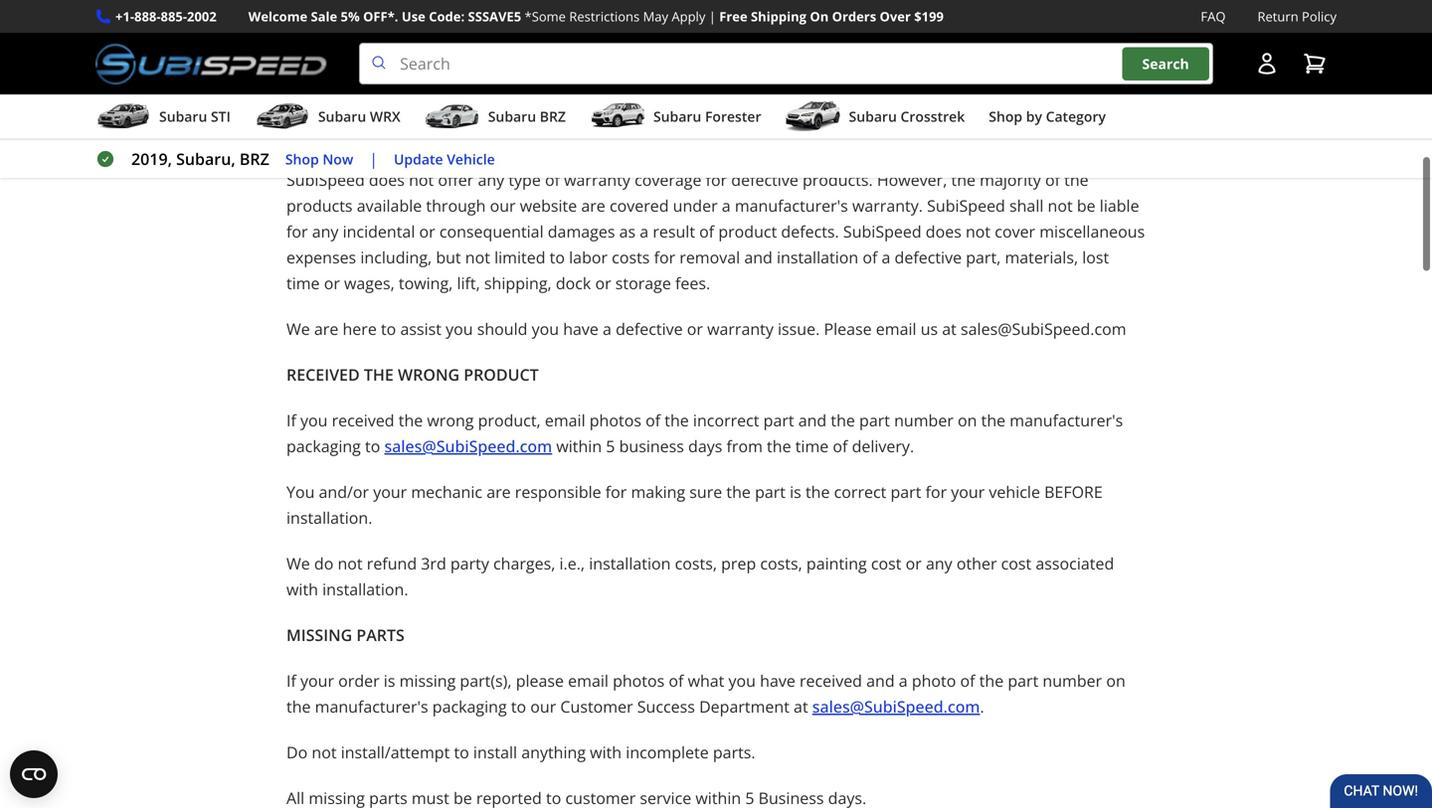Task type: locate. For each thing, give the bounding box(es) containing it.
your left vehicle
[[951, 481, 985, 503]]

have inside if your order is missing part(s), please email photos of what you have received and a photo of the part number on the manufacturer's packaging to our customer success department at
[[760, 670, 795, 692]]

cost right the painting
[[871, 553, 901, 574]]

with up estimated
[[776, 52, 808, 73]]

received down the
[[332, 410, 394, 431]]

a down warranty.
[[882, 247, 890, 268]]

photos
[[589, 410, 641, 431], [613, 670, 665, 692]]

1 vertical spatial |
[[369, 148, 378, 170]]

0 horizontal spatial cost
[[871, 553, 901, 574]]

what
[[688, 670, 724, 692]]

0 horizontal spatial ups
[[286, 52, 316, 73]]

2 vertical spatial manufacturer's
[[315, 696, 428, 718]]

the up be at the right top of the page
[[1064, 169, 1089, 191]]

the left wrong on the bottom left of page
[[399, 410, 423, 431]]

if
[[286, 410, 296, 431], [286, 670, 296, 692]]

photos inside "if you received the wrong product, email photos of the incorrect part and the part number on the manufacturer's packaging to"
[[589, 410, 641, 431]]

2 cost from the left
[[1001, 553, 1032, 574]]

however,
[[877, 169, 947, 191]]

2 subaru from the left
[[318, 107, 366, 126]]

0 vertical spatial |
[[709, 7, 716, 25]]

time right from
[[795, 436, 829, 457]]

if inside "if you received the wrong product, email photos of the incorrect part and the part number on the manufacturer's packaging to"
[[286, 410, 296, 431]]

ups up where
[[286, 52, 316, 73]]

1 horizontal spatial are
[[486, 481, 511, 503]]

1 horizontal spatial brz
[[540, 107, 566, 126]]

number inside "if you received the wrong product, email photos of the incorrect part and the part number on the manufacturer's packaging to"
[[894, 410, 954, 431]]

1 we from the top
[[286, 318, 310, 340]]

0 vertical spatial does
[[369, 169, 405, 191]]

0 vertical spatial we
[[286, 318, 310, 340]]

0 vertical spatial on
[[958, 410, 977, 431]]

part(s),
[[460, 670, 512, 692]]

1 vertical spatial with
[[286, 579, 318, 600]]

1 vertical spatial packaging
[[432, 696, 507, 718]]

brz down occur
[[540, 107, 566, 126]]

0 vertical spatial photos
[[589, 410, 641, 431]]

your right and/or
[[373, 481, 407, 503]]

on inside "if you received the wrong product, email photos of the incorrect part and the part number on the manufacturer's packaging to"
[[958, 410, 977, 431]]

we for we do not refund 3rd party charges, i.e., installation costs, prep costs, painting cost or any other cost associated with installation.
[[286, 553, 310, 574]]

covered
[[610, 195, 669, 216]]

the up do
[[286, 696, 311, 718]]

are left here
[[314, 318, 338, 340]]

| left free
[[709, 7, 716, 25]]

defective left part,
[[895, 247, 962, 268]]

0 horizontal spatial manufacturer's
[[315, 696, 428, 718]]

any inside we do not refund 3rd party charges, i.e., installation costs, prep costs, painting cost or any other cost associated with installation.
[[926, 553, 952, 574]]

if inside if your order is missing part(s), please email photos of what you have received and a photo of the part number on the manufacturer's packaging to our customer success department at
[[286, 670, 296, 692]]

responsible
[[515, 481, 601, 503]]

you and/or your mechanic are responsible for making sure the part is the correct part for your vehicle before installation.
[[286, 481, 1103, 529]]

are
[[581, 195, 605, 216], [314, 318, 338, 340], [486, 481, 511, 503]]

liable
[[1100, 195, 1139, 216]]

3 subaru from the left
[[488, 107, 536, 126]]

install
[[473, 742, 517, 763]]

making
[[631, 481, 685, 503]]

1 vertical spatial have
[[760, 670, 795, 692]]

2 vertical spatial email
[[568, 670, 609, 692]]

shop inside "shop now" "link"
[[285, 149, 319, 168]]

or
[[419, 221, 435, 242], [324, 273, 340, 294], [595, 273, 611, 294], [687, 318, 703, 340], [906, 553, 922, 574]]

sssave5
[[468, 7, 521, 25]]

0 vertical spatial installation.
[[286, 507, 372, 529]]

1 vertical spatial subispeed
[[927, 195, 1005, 216]]

you
[[286, 481, 315, 503]]

0 vertical spatial sales@subispeed.com link
[[384, 436, 552, 457]]

a subaru crosstrek thumbnail image image
[[785, 102, 841, 131]]

photos inside if your order is missing part(s), please email photos of what you have received and a photo of the part number on the manufacturer's packaging to our customer success department at
[[613, 670, 665, 692]]

subaru up now on the top of page
[[318, 107, 366, 126]]

1 subaru from the left
[[159, 107, 207, 126]]

warranty left issue.
[[707, 318, 774, 340]]

0 horizontal spatial brz
[[240, 148, 269, 170]]

with
[[776, 52, 808, 73], [286, 579, 318, 600], [590, 742, 622, 763]]

1 vertical spatial is
[[384, 670, 395, 692]]

correct
[[834, 481, 886, 503]]

defective down storage
[[616, 318, 683, 340]]

estimated
[[763, 78, 837, 99]]

subaru wrx button
[[254, 99, 401, 138]]

over
[[880, 7, 911, 25]]

1 cost from the left
[[871, 553, 901, 574]]

a subaru sti thumbnail image image
[[95, 102, 151, 131]]

0 vertical spatial packaging
[[286, 436, 361, 457]]

you up alerts.
[[1008, 52, 1035, 73]]

received up at
[[800, 670, 862, 692]]

subaru crosstrek
[[849, 107, 965, 126]]

0 vertical spatial is
[[790, 481, 801, 503]]

are right mechanic
[[486, 481, 511, 503]]

cost right other at the bottom right of page
[[1001, 553, 1032, 574]]

1 horizontal spatial our
[[530, 696, 556, 718]]

our down please
[[530, 696, 556, 718]]

1 horizontal spatial is
[[790, 481, 801, 503]]

items
[[371, 123, 417, 145]]

1 horizontal spatial sales@subispeed.com link
[[812, 696, 980, 718]]

1 horizontal spatial cost
[[1001, 553, 1032, 574]]

2019,
[[131, 148, 172, 170]]

1 vertical spatial if
[[286, 670, 296, 692]]

if for if you received the wrong product, email photos of the incorrect part and the part number on the manufacturer's packaging to
[[286, 410, 296, 431]]

button image
[[1255, 52, 1279, 76]]

coverage
[[635, 169, 702, 191]]

1 horizontal spatial sales@subispeed.com
[[812, 696, 980, 718]]

defective items & item warranties
[[286, 123, 579, 145]]

packaging down part(s),
[[432, 696, 507, 718]]

subaru sti button
[[95, 99, 231, 138]]

1 vertical spatial received
[[800, 670, 862, 692]]

1 vertical spatial any
[[312, 221, 339, 242]]

the left majority
[[951, 169, 976, 191]]

within
[[556, 436, 602, 457]]

1 horizontal spatial does
[[926, 221, 961, 242]]

0 horizontal spatial |
[[369, 148, 378, 170]]

1 horizontal spatial manufacturer's
[[735, 195, 848, 216]]

ups up arrival
[[850, 52, 880, 73]]

is right order
[[384, 670, 395, 692]]

any down vehicle at the left
[[478, 169, 504, 191]]

4 subaru from the left
[[653, 107, 701, 126]]

materials,
[[1005, 247, 1078, 268]]

or down the through
[[419, 221, 435, 242]]

to left fit
[[581, 78, 597, 99]]

but
[[436, 247, 461, 268]]

shop down defective
[[285, 149, 319, 168]]

to up dock
[[550, 247, 565, 268]]

product,
[[478, 410, 541, 431]]

part right "incorrect"
[[763, 410, 794, 431]]

and right "incorrect"
[[798, 410, 827, 431]]

for up "under"
[[706, 169, 727, 191]]

5
[[606, 436, 615, 457]]

here
[[343, 318, 377, 340]]

shop left "by"
[[989, 107, 1022, 126]]

for inside the ups my choice – we encourage you to sign up for this free service with ups. ups my choice® lets you decide how, where and when home deliveries occur to fit your schedule. get estimated arrival and progress alerts.
[[630, 52, 651, 73]]

us
[[921, 318, 938, 340]]

1 horizontal spatial have
[[760, 670, 795, 692]]

subaru for subaru sti
[[159, 107, 207, 126]]

received the wrong product
[[286, 364, 539, 385]]

1 my from the left
[[320, 52, 343, 73]]

0 horizontal spatial installation
[[589, 553, 671, 574]]

0 vertical spatial brz
[[540, 107, 566, 126]]

defective
[[731, 169, 798, 191], [895, 247, 962, 268], [616, 318, 683, 340]]

do not install/attempt to install anything with incomplete parts.
[[286, 742, 755, 763]]

manufacturer's up "defects."
[[735, 195, 848, 216]]

your left order
[[300, 670, 334, 692]]

faq link
[[1201, 6, 1226, 27]]

result
[[653, 221, 695, 242]]

sales@subispeed.com link for sales@subispeed.com within 5 business days from the time of delivery.
[[384, 436, 552, 457]]

installation right i.e.,
[[589, 553, 671, 574]]

to
[[553, 52, 568, 73], [581, 78, 597, 99], [550, 247, 565, 268], [381, 318, 396, 340], [365, 436, 380, 457], [511, 696, 526, 718], [454, 742, 469, 763]]

sales@subispeed.com link down "photo"
[[812, 696, 980, 718]]

0 vertical spatial our
[[490, 195, 516, 216]]

1 horizontal spatial |
[[709, 7, 716, 25]]

the right sure
[[726, 481, 751, 503]]

with down do
[[286, 579, 318, 600]]

on
[[810, 7, 829, 25]]

we left do
[[286, 553, 310, 574]]

0 horizontal spatial with
[[286, 579, 318, 600]]

3rd
[[421, 553, 446, 574]]

manufacturer's inside subispeed does not offer any type of warranty coverage for defective products. however, the majority of the products available through our website are covered under a manufacturer's warranty. subispeed shall not be liable for any incidental or consequential damages as a result of product defects. subispeed does not cover miscellaneous expenses including, but not limited to labor costs for removal and installation of a defective part, materials, lost time or wages, towing, lift, shipping, dock or storage fees.
[[735, 195, 848, 216]]

a down labor
[[603, 318, 612, 340]]

for down result
[[654, 247, 675, 268]]

return
[[1257, 7, 1298, 25]]

lets
[[978, 52, 1004, 73]]

1 horizontal spatial number
[[1043, 670, 1102, 692]]

0 horizontal spatial are
[[314, 318, 338, 340]]

sales@subispeed.com for sales@subispeed.com .
[[812, 696, 980, 718]]

0 horizontal spatial sales@subispeed.com
[[384, 436, 552, 457]]

packaging inside "if you received the wrong product, email photos of the incorrect part and the part number on the manufacturer's packaging to"
[[286, 436, 361, 457]]

1 vertical spatial sales@subispeed.com link
[[812, 696, 980, 718]]

1 vertical spatial email
[[545, 410, 585, 431]]

we up received
[[286, 318, 310, 340]]

you inside "if you received the wrong product, email photos of the incorrect part and the part number on the manufacturer's packaging to"
[[300, 410, 328, 431]]

any left other at the bottom right of page
[[926, 553, 952, 574]]

our up consequential
[[490, 195, 516, 216]]

email inside if your order is missing part(s), please email photos of what you have received and a photo of the part number on the manufacturer's packaging to our customer success department at
[[568, 670, 609, 692]]

any
[[478, 169, 504, 191], [312, 221, 339, 242], [926, 553, 952, 574]]

is inside if your order is missing part(s), please email photos of what you have received and a photo of the part number on the manufacturer's packaging to our customer success department at
[[384, 670, 395, 692]]

1 costs, from the left
[[675, 553, 717, 574]]

2 if from the top
[[286, 670, 296, 692]]

received
[[332, 410, 394, 431], [800, 670, 862, 692]]

is
[[790, 481, 801, 503], [384, 670, 395, 692]]

of left "delivery."
[[833, 436, 848, 457]]

0 horizontal spatial our
[[490, 195, 516, 216]]

0 horizontal spatial costs,
[[675, 553, 717, 574]]

1 vertical spatial on
[[1106, 670, 1125, 692]]

a subaru brz thumbnail image image
[[424, 102, 480, 131]]

number inside if your order is missing part(s), please email photos of what you have received and a photo of the part number on the manufacturer's packaging to our customer success department at
[[1043, 670, 1102, 692]]

to up occur
[[553, 52, 568, 73]]

off*.
[[363, 7, 398, 25]]

photos up '5'
[[589, 410, 641, 431]]

to up and/or
[[365, 436, 380, 457]]

1 horizontal spatial on
[[1106, 670, 1125, 692]]

1 horizontal spatial my
[[884, 52, 906, 73]]

2 horizontal spatial any
[[926, 553, 952, 574]]

manufacturer's up before on the bottom
[[1010, 410, 1123, 431]]

damages
[[548, 221, 615, 242]]

on inside if your order is missing part(s), please email photos of what you have received and a photo of the part number on the manufacturer's packaging to our customer success department at
[[1106, 670, 1125, 692]]

0 horizontal spatial sales@subispeed.com link
[[384, 436, 552, 457]]

1 vertical spatial number
[[1043, 670, 1102, 692]]

subaru for subaru forester
[[653, 107, 701, 126]]

forester
[[705, 107, 761, 126]]

service
[[720, 52, 772, 73]]

email up within
[[545, 410, 585, 431]]

1 horizontal spatial costs,
[[760, 553, 802, 574]]

subaru sti
[[159, 107, 231, 126]]

installation inside subispeed does not offer any type of warranty coverage for defective products. however, the majority of the products available through our website are covered under a manufacturer's warranty. subispeed shall not be liable for any incidental or consequential damages as a result of product defects. subispeed does not cover miscellaneous expenses including, but not limited to labor costs for removal and installation of a defective part, materials, lost time or wages, towing, lift, shipping, dock or storage fees.
[[777, 247, 858, 268]]

defective for however,
[[731, 169, 798, 191]]

ups
[[286, 52, 316, 73], [850, 52, 880, 73]]

with inside we do not refund 3rd party charges, i.e., installation costs, prep costs, painting cost or any other cost associated with installation.
[[286, 579, 318, 600]]

are inside subispeed does not offer any type of warranty coverage for defective products. however, the majority of the products available through our website are covered under a manufacturer's warranty. subispeed shall not be liable for any incidental or consequential damages as a result of product defects. subispeed does not cover miscellaneous expenses including, but not limited to labor costs for removal and installation of a defective part, materials, lost time or wages, towing, lift, shipping, dock or storage fees.
[[581, 195, 605, 216]]

+1-888-885-2002 link
[[115, 6, 217, 27]]

sales@subispeed.com link down wrong on the bottom left of page
[[384, 436, 552, 457]]

and up subaru wrx
[[337, 78, 365, 99]]

we inside we do not refund 3rd party charges, i.e., installation costs, prep costs, painting cost or any other cost associated with installation.
[[286, 553, 310, 574]]

orders
[[832, 7, 876, 25]]

1 vertical spatial photos
[[613, 670, 665, 692]]

and down product
[[744, 247, 772, 268]]

subaru brz
[[488, 107, 566, 126]]

part down from
[[755, 481, 786, 503]]

0 horizontal spatial number
[[894, 410, 954, 431]]

2 we from the top
[[286, 553, 310, 574]]

miscellaneous
[[1039, 221, 1145, 242]]

warranty inside subispeed does not offer any type of warranty coverage for defective products. however, the majority of the products available through our website are covered under a manufacturer's warranty. subispeed shall not be liable for any incidental or consequential damages as a result of product defects. subispeed does not cover miscellaneous expenses including, but not limited to labor costs for removal and installation of a defective part, materials, lost time or wages, towing, lift, shipping, dock or storage fees.
[[564, 169, 630, 191]]

a subaru wrx thumbnail image image
[[254, 102, 310, 131]]

1 vertical spatial we
[[286, 553, 310, 574]]

subaru inside "dropdown button"
[[849, 107, 897, 126]]

not
[[409, 169, 434, 191], [1048, 195, 1073, 216], [966, 221, 991, 242], [465, 247, 490, 268], [338, 553, 363, 574], [312, 742, 337, 763]]

2 vertical spatial with
[[590, 742, 622, 763]]

shop inside shop by category dropdown button
[[989, 107, 1022, 126]]

subaru down deliveries
[[488, 107, 536, 126]]

time down expenses in the top left of the page
[[286, 273, 320, 294]]

0 vertical spatial are
[[581, 195, 605, 216]]

0 horizontal spatial shop
[[285, 149, 319, 168]]

1 if from the top
[[286, 410, 296, 431]]

1 horizontal spatial shop
[[989, 107, 1022, 126]]

a inside if your order is missing part(s), please email photos of what you have received and a photo of the part number on the manufacturer's packaging to our customer success department at
[[899, 670, 908, 692]]

missing
[[286, 625, 352, 646]]

1 vertical spatial manufacturer's
[[1010, 410, 1123, 431]]

subaru forester button
[[590, 99, 761, 138]]

a right "under"
[[722, 195, 731, 216]]

shop
[[989, 107, 1022, 126], [285, 149, 319, 168]]

1 ups from the left
[[286, 52, 316, 73]]

1 horizontal spatial time
[[795, 436, 829, 457]]

2019, subaru, brz
[[131, 148, 269, 170]]

or inside we do not refund 3rd party charges, i.e., installation costs, prep costs, painting cost or any other cost associated with installation.
[[906, 553, 922, 574]]

email left "us"
[[876, 318, 916, 340]]

received inside "if you received the wrong product, email photos of the incorrect part and the part number on the manufacturer's packaging to"
[[332, 410, 394, 431]]

0 horizontal spatial subispeed
[[286, 169, 365, 191]]

a right as
[[640, 221, 649, 242]]

sales@subispeed.com down "photo"
[[812, 696, 980, 718]]

0 horizontal spatial defective
[[616, 318, 683, 340]]

1 vertical spatial our
[[530, 696, 556, 718]]

the left correct
[[805, 481, 830, 503]]

our inside subispeed does not offer any type of warranty coverage for defective products. however, the majority of the products available through our website are covered under a manufacturer's warranty. subispeed shall not be liable for any incidental or consequential damages as a result of product defects. subispeed does not cover miscellaneous expenses including, but not limited to labor costs for removal and installation of a defective part, materials, lost time or wages, towing, lift, shipping, dock or storage fees.
[[490, 195, 516, 216]]

issue.
[[778, 318, 820, 340]]

2 vertical spatial any
[[926, 553, 952, 574]]

brz right subaru,
[[240, 148, 269, 170]]

the up "delivery."
[[831, 410, 855, 431]]

subispeed logo image
[[95, 43, 327, 85]]

shipping,
[[484, 273, 552, 294]]

2 vertical spatial defective
[[616, 318, 683, 340]]

part
[[763, 410, 794, 431], [859, 410, 890, 431], [755, 481, 786, 503], [891, 481, 921, 503], [1008, 670, 1038, 692]]

offer
[[438, 169, 474, 191]]

missing parts
[[286, 625, 405, 646]]

subaru down arrival
[[849, 107, 897, 126]]

fit
[[601, 78, 616, 99]]

of inside "if you received the wrong product, email photos of the incorrect part and the part number on the manufacturer's packaging to"
[[646, 410, 660, 431]]

0 horizontal spatial is
[[384, 670, 395, 692]]

you down received
[[300, 410, 328, 431]]

dock
[[556, 273, 591, 294]]

wages,
[[344, 273, 395, 294]]

and up subaru crosstrek
[[892, 78, 920, 99]]

0 vertical spatial sales@subispeed.com
[[384, 436, 552, 457]]

packaging up and/or
[[286, 436, 361, 457]]

2 horizontal spatial with
[[776, 52, 808, 73]]

0 vertical spatial installation
[[777, 247, 858, 268]]

5 subaru from the left
[[849, 107, 897, 126]]

part right "photo"
[[1008, 670, 1038, 692]]

on
[[958, 410, 977, 431], [1106, 670, 1125, 692]]

and inside "if you received the wrong product, email photos of the incorrect part and the part number on the manufacturer's packaging to"
[[798, 410, 827, 431]]

you up department
[[728, 670, 756, 692]]

costs,
[[675, 553, 717, 574], [760, 553, 802, 574]]

or left other at the bottom right of page
[[906, 553, 922, 574]]

0 vertical spatial have
[[563, 318, 599, 340]]

0 horizontal spatial received
[[332, 410, 394, 431]]

or right dock
[[595, 273, 611, 294]]

are up damages at the top left
[[581, 195, 605, 216]]

0 vertical spatial number
[[894, 410, 954, 431]]

with down customer
[[590, 742, 622, 763]]

we do not refund 3rd party charges, i.e., installation costs, prep costs, painting cost or any other cost associated with installation.
[[286, 553, 1114, 600]]

my up where
[[320, 52, 343, 73]]

costs
[[612, 247, 650, 268]]

1 horizontal spatial ups
[[850, 52, 880, 73]]

0 vertical spatial received
[[332, 410, 394, 431]]

0 vertical spatial with
[[776, 52, 808, 73]]

2 horizontal spatial manufacturer's
[[1010, 410, 1123, 431]]

manufacturer's down order
[[315, 696, 428, 718]]

your inside the ups my choice – we encourage you to sign up for this free service with ups. ups my choice® lets you decide how, where and when home deliveries occur to fit your schedule. get estimated arrival and progress alerts.
[[620, 78, 654, 99]]

0 vertical spatial time
[[286, 273, 320, 294]]

installation. inside we do not refund 3rd party charges, i.e., installation costs, prep costs, painting cost or any other cost associated with installation.
[[322, 579, 408, 600]]

0 horizontal spatial on
[[958, 410, 977, 431]]

costs, left prep
[[675, 553, 717, 574]]

to right here
[[381, 318, 396, 340]]

0 horizontal spatial my
[[320, 52, 343, 73]]

have down dock
[[563, 318, 599, 340]]

have up at
[[760, 670, 795, 692]]

missing
[[399, 670, 456, 692]]

of up business
[[646, 410, 660, 431]]

business
[[619, 436, 684, 457]]

1 vertical spatial warranty
[[707, 318, 774, 340]]

1 horizontal spatial any
[[478, 169, 504, 191]]

number
[[894, 410, 954, 431], [1043, 670, 1102, 692]]

type
[[508, 169, 541, 191]]

have
[[563, 318, 599, 340], [760, 670, 795, 692]]

1 vertical spatial time
[[795, 436, 829, 457]]

to down please
[[511, 696, 526, 718]]

the up vehicle
[[981, 410, 1006, 431]]

2 vertical spatial subispeed
[[843, 221, 922, 242]]

0 horizontal spatial packaging
[[286, 436, 361, 457]]

does up available
[[369, 169, 405, 191]]

time
[[286, 273, 320, 294], [795, 436, 829, 457]]

installation. down and/or
[[286, 507, 372, 529]]

search
[[1142, 54, 1189, 73]]

please
[[824, 318, 872, 340]]

1 horizontal spatial installation
[[777, 247, 858, 268]]

warranty
[[564, 169, 630, 191], [707, 318, 774, 340]]

time inside subispeed does not offer any type of warranty coverage for defective products. however, the majority of the products available through our website are covered under a manufacturer's warranty. subispeed shall not be liable for any incidental or consequential damages as a result of product defects. subispeed does not cover miscellaneous expenses including, but not limited to labor costs for removal and installation of a defective part, materials, lost time or wages, towing, lift, shipping, dock or storage fees.
[[286, 273, 320, 294]]

0 vertical spatial shop
[[989, 107, 1022, 126]]

the
[[951, 169, 976, 191], [1064, 169, 1089, 191], [399, 410, 423, 431], [665, 410, 689, 431], [831, 410, 855, 431], [981, 410, 1006, 431], [767, 436, 791, 457], [726, 481, 751, 503], [805, 481, 830, 503], [979, 670, 1004, 692], [286, 696, 311, 718]]

and inside if your order is missing part(s), please email photos of what you have received and a photo of the part number on the manufacturer's packaging to our customer success department at
[[866, 670, 895, 692]]

email up customer
[[568, 670, 609, 692]]



Task type: vqa. For each thing, say whether or not it's contained in the screenshot.
3pm
no



Task type: describe. For each thing, give the bounding box(es) containing it.
manufacturer's inside "if you received the wrong product, email photos of the incorrect part and the part number on the manufacturer's packaging to"
[[1010, 410, 1123, 431]]

of right majority
[[1045, 169, 1060, 191]]

part inside if your order is missing part(s), please email photos of what you have received and a photo of the part number on the manufacturer's packaging to our customer success department at
[[1008, 670, 1038, 692]]

category
[[1046, 107, 1106, 126]]

restrictions
[[569, 7, 640, 25]]

a subaru forester thumbnail image image
[[590, 102, 645, 131]]

deliveries
[[462, 78, 532, 99]]

sign
[[572, 52, 602, 73]]

install/attempt
[[341, 742, 450, 763]]

subaru for subaru brz
[[488, 107, 536, 126]]

welcome
[[248, 7, 307, 25]]

other
[[956, 553, 997, 574]]

through
[[426, 195, 486, 216]]

be
[[1077, 195, 1096, 216]]

0 vertical spatial subispeed
[[286, 169, 365, 191]]

of up removal
[[699, 221, 714, 242]]

days
[[688, 436, 722, 457]]

5%
[[341, 7, 360, 25]]

incidental
[[343, 221, 415, 242]]

product
[[718, 221, 777, 242]]

email inside "if you received the wrong product, email photos of the incorrect part and the part number on the manufacturer's packaging to"
[[545, 410, 585, 431]]

lost
[[1082, 247, 1109, 268]]

888-
[[134, 7, 161, 25]]

installation inside we do not refund 3rd party charges, i.e., installation costs, prep costs, painting cost or any other cost associated with installation.
[[589, 553, 671, 574]]

of up website at the top of the page
[[545, 169, 560, 191]]

products.
[[803, 169, 873, 191]]

1 horizontal spatial warranty
[[707, 318, 774, 340]]

0 vertical spatial email
[[876, 318, 916, 340]]

do
[[286, 742, 308, 763]]

where
[[286, 78, 333, 99]]

our inside if your order is missing part(s), please email photos of what you have received and a photo of the part number on the manufacturer's packaging to our customer success department at
[[530, 696, 556, 718]]

this
[[655, 52, 682, 73]]

we are here to assist you should you have a defective or warranty issue. please email us at sales@subispeed.com
[[286, 318, 1126, 340]]

you right should at the top left
[[532, 318, 559, 340]]

by
[[1026, 107, 1042, 126]]

0 horizontal spatial does
[[369, 169, 405, 191]]

use
[[402, 7, 425, 25]]

search input field
[[359, 43, 1213, 85]]

the up .
[[979, 670, 1004, 692]]

consequential
[[439, 221, 544, 242]]

you inside if your order is missing part(s), please email photos of what you have received and a photo of the part number on the manufacturer's packaging to our customer success department at
[[728, 670, 756, 692]]

parts.
[[713, 742, 755, 763]]

for left making at bottom
[[605, 481, 627, 503]]

shipping
[[751, 7, 806, 25]]

subaru for subaru crosstrek
[[849, 107, 897, 126]]

we for we are here to assist you should you have a defective or warranty issue. please email us at sales@subispeed.com
[[286, 318, 310, 340]]

or down expenses in the top left of the page
[[324, 273, 340, 294]]

part up "delivery."
[[859, 410, 890, 431]]

2 horizontal spatial subispeed
[[927, 195, 1005, 216]]

and inside subispeed does not offer any type of warranty coverage for defective products. however, the majority of the products available through our website are covered under a manufacturer's warranty. subispeed shall not be liable for any incidental or consequential damages as a result of product defects. subispeed does not cover miscellaneous expenses including, but not limited to labor costs for removal and installation of a defective part, materials, lost time or wages, towing, lift, shipping, dock or storage fees.
[[744, 247, 772, 268]]

2 costs, from the left
[[760, 553, 802, 574]]

installation. inside you and/or your mechanic are responsible for making sure the part is the correct part for your vehicle before installation.
[[286, 507, 372, 529]]

the up business
[[665, 410, 689, 431]]

to left install
[[454, 742, 469, 763]]

2 ups from the left
[[850, 52, 880, 73]]

progress
[[924, 78, 989, 99]]

arrival
[[841, 78, 888, 99]]

are inside you and/or your mechanic are responsible for making sure the part is the correct part for your vehicle before installation.
[[486, 481, 511, 503]]

if your order is missing part(s), please email photos of what you have received and a photo of the part number on the manufacturer's packaging to our customer success department at
[[286, 670, 1125, 718]]

is inside you and/or your mechanic are responsible for making sure the part is the correct part for your vehicle before installation.
[[790, 481, 801, 503]]

your inside if your order is missing part(s), please email photos of what you have received and a photo of the part number on the manufacturer's packaging to our customer success department at
[[300, 670, 334, 692]]

you up occur
[[521, 52, 548, 73]]

sale
[[311, 7, 337, 25]]

1 horizontal spatial subispeed
[[843, 221, 922, 242]]

associated
[[1036, 553, 1114, 574]]

shop for shop now
[[285, 149, 319, 168]]

available
[[357, 195, 422, 216]]

shop now
[[285, 149, 353, 168]]

not inside we do not refund 3rd party charges, i.e., installation costs, prep costs, painting cost or any other cost associated with installation.
[[338, 553, 363, 574]]

get
[[733, 78, 759, 99]]

subispeed does not offer any type of warranty coverage for defective products. however, the majority of the products available through our website are covered under a manufacturer's warranty. subispeed shall not be liable for any incidental or consequential damages as a result of product defects. subispeed does not cover miscellaneous expenses including, but not limited to labor costs for removal and installation of a defective part, materials, lost time or wages, towing, lift, shipping, dock or storage fees.
[[286, 169, 1145, 294]]

before
[[1044, 481, 1103, 503]]

manufacturer's inside if your order is missing part(s), please email photos of what you have received and a photo of the part number on the manufacturer's packaging to our customer success department at
[[315, 696, 428, 718]]

+1-
[[115, 7, 134, 25]]

charges,
[[493, 553, 555, 574]]

1 horizontal spatial with
[[590, 742, 622, 763]]

or down fees.
[[687, 318, 703, 340]]

search button
[[1122, 47, 1209, 80]]

under
[[673, 195, 718, 216]]

subaru crosstrek button
[[785, 99, 965, 138]]

of up the "success"
[[669, 670, 684, 692]]

subaru,
[[176, 148, 235, 170]]

to inside "if you received the wrong product, email photos of the incorrect part and the part number on the manufacturer's packaging to"
[[365, 436, 380, 457]]

choice®
[[910, 52, 974, 73]]

received
[[286, 364, 360, 385]]

lift,
[[457, 273, 480, 294]]

refund
[[367, 553, 417, 574]]

part right correct
[[891, 481, 921, 503]]

at
[[794, 696, 808, 718]]

i.e.,
[[559, 553, 585, 574]]

brz inside dropdown button
[[540, 107, 566, 126]]

alerts.
[[994, 78, 1039, 99]]

should
[[477, 318, 527, 340]]

for right correct
[[925, 481, 947, 503]]

crosstrek
[[900, 107, 965, 126]]

&
[[421, 123, 433, 145]]

0 horizontal spatial any
[[312, 221, 339, 242]]

2 my from the left
[[884, 52, 906, 73]]

to inside if your order is missing part(s), please email photos of what you have received and a photo of the part number on the manufacturer's packaging to our customer success department at
[[511, 696, 526, 718]]

of down warranty.
[[863, 247, 877, 268]]

and/or
[[319, 481, 369, 503]]

welcome sale 5% off*. use code: sssave5 *some restrictions may apply | free shipping on orders over $199
[[248, 7, 944, 25]]

update vehicle
[[394, 149, 495, 168]]

.
[[980, 696, 984, 718]]

product
[[464, 364, 539, 385]]

please
[[516, 670, 564, 692]]

wrong
[[398, 364, 460, 385]]

received inside if your order is missing part(s), please email photos of what you have received and a photo of the part number on the manufacturer's packaging to our customer success department at
[[800, 670, 862, 692]]

apply
[[672, 7, 705, 25]]

sti
[[211, 107, 231, 126]]

subaru forester
[[653, 107, 761, 126]]

for down products
[[286, 221, 308, 242]]

warranties
[[479, 123, 579, 145]]

open widget image
[[10, 751, 58, 799]]

0 vertical spatial any
[[478, 169, 504, 191]]

sales@subispeed.com for sales@subispeed.com within 5 business days from the time of delivery.
[[384, 436, 552, 457]]

0 horizontal spatial have
[[563, 318, 599, 340]]

defective for warranty
[[616, 318, 683, 340]]

+1-888-885-2002
[[115, 7, 217, 25]]

the right from
[[767, 436, 791, 457]]

success
[[637, 696, 695, 718]]

fees.
[[675, 273, 710, 294]]

vehicle
[[989, 481, 1040, 503]]

if for if your order is missing part(s), please email photos of what you have received and a photo of the part number on the manufacturer's packaging to our customer success department at
[[286, 670, 296, 692]]

choice
[[347, 52, 397, 73]]

packaging inside if your order is missing part(s), please email photos of what you have received and a photo of the part number on the manufacturer's packaging to our customer success department at
[[432, 696, 507, 718]]

you right the "assist"
[[446, 318, 473, 340]]

department
[[699, 696, 789, 718]]

if you received the wrong product, email photos of the incorrect part and the part number on the manufacturer's packaging to
[[286, 410, 1123, 457]]

to inside subispeed does not offer any type of warranty coverage for defective products. however, the majority of the products available through our website are covered under a manufacturer's warranty. subispeed shall not be liable for any incidental or consequential damages as a result of product defects. subispeed does not cover miscellaneous expenses including, but not limited to labor costs for removal and installation of a defective part, materials, lost time or wages, towing, lift, shipping, dock or storage fees.
[[550, 247, 565, 268]]

of right "photo"
[[960, 670, 975, 692]]

update
[[394, 149, 443, 168]]

1 vertical spatial defective
[[895, 247, 962, 268]]

shop for shop by category
[[989, 107, 1022, 126]]

shop by category button
[[989, 99, 1106, 138]]

website
[[520, 195, 577, 216]]

towing,
[[399, 273, 453, 294]]

sure
[[689, 481, 722, 503]]

with inside the ups my choice – we encourage you to sign up for this free service with ups. ups my choice® lets you decide how, where and when home deliveries occur to fit your schedule. get estimated arrival and progress alerts.
[[776, 52, 808, 73]]

subaru for subaru wrx
[[318, 107, 366, 126]]

do
[[314, 553, 333, 574]]

1 vertical spatial brz
[[240, 148, 269, 170]]

at sales@subispeed.com
[[942, 318, 1126, 340]]

sales@subispeed.com link for sales@subispeed.com .
[[812, 696, 980, 718]]

up
[[606, 52, 626, 73]]

incomplete
[[626, 742, 709, 763]]



